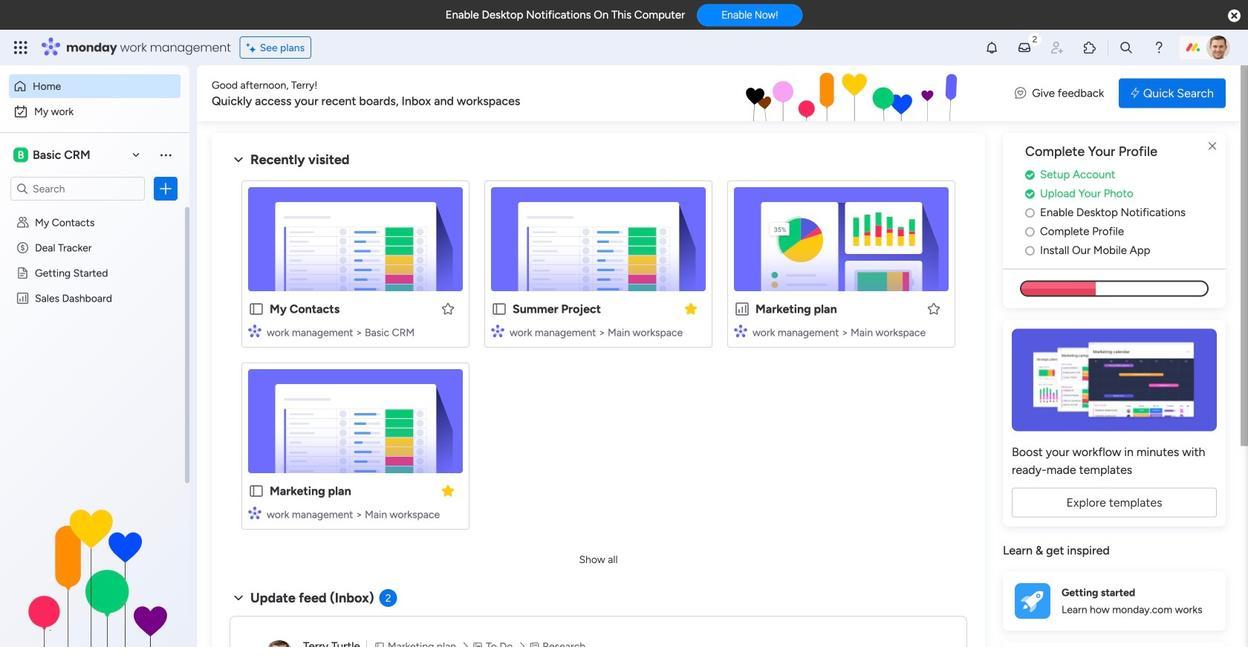 Task type: locate. For each thing, give the bounding box(es) containing it.
public board image
[[16, 266, 30, 280], [248, 301, 264, 317], [491, 301, 507, 317]]

0 horizontal spatial lottie animation element
[[0, 497, 189, 647]]

2 vertical spatial option
[[0, 209, 189, 212]]

public board image for add to favorites icon
[[248, 301, 264, 317]]

getting started element
[[1003, 571, 1226, 631]]

templates image image
[[1016, 329, 1212, 431]]

option
[[9, 74, 181, 98], [9, 100, 181, 123], [0, 209, 189, 212]]

help image
[[1152, 40, 1166, 55]]

add to favorites image
[[441, 301, 455, 316]]

Search in workspace field
[[31, 180, 124, 197]]

2 horizontal spatial public board image
[[491, 301, 507, 317]]

monday marketplace image
[[1082, 40, 1097, 55]]

public dashboard image
[[734, 301, 750, 317]]

remove from favorites image
[[683, 301, 698, 316]]

close recently visited image
[[230, 151, 247, 169]]

lottie animation element
[[583, 65, 1000, 122], [0, 497, 189, 647]]

public board image for remove from favorites icon
[[491, 301, 507, 317]]

check circle image
[[1025, 188, 1035, 199]]

lottie animation image
[[583, 65, 1000, 122], [0, 497, 189, 647]]

1 vertical spatial circle o image
[[1025, 245, 1035, 256]]

1 horizontal spatial lottie animation element
[[583, 65, 1000, 122]]

list box
[[0, 207, 189, 511]]

1 horizontal spatial public board image
[[248, 301, 264, 317]]

1 horizontal spatial lottie animation image
[[583, 65, 1000, 122]]

2 circle o image from the top
[[1025, 245, 1035, 256]]

circle o image
[[1025, 226, 1035, 237], [1025, 245, 1035, 256]]

v2 user feedback image
[[1015, 85, 1026, 102]]

0 vertical spatial circle o image
[[1025, 226, 1035, 237]]

1 vertical spatial lottie animation image
[[0, 497, 189, 647]]

0 horizontal spatial lottie animation image
[[0, 497, 189, 647]]

public board image
[[248, 483, 264, 499]]



Task type: describe. For each thing, give the bounding box(es) containing it.
update feed image
[[1017, 40, 1032, 55]]

options image
[[158, 181, 173, 196]]

see plans image
[[246, 39, 260, 56]]

add to favorites image
[[926, 301, 941, 316]]

0 horizontal spatial public board image
[[16, 266, 30, 280]]

dapulse x slim image
[[1204, 137, 1221, 155]]

0 vertical spatial option
[[9, 74, 181, 98]]

circle o image
[[1025, 207, 1035, 218]]

check circle image
[[1025, 169, 1035, 180]]

2 image
[[1028, 30, 1042, 47]]

dapulse close image
[[1228, 9, 1241, 24]]

public dashboard image
[[16, 291, 30, 305]]

quick search results list box
[[230, 169, 967, 548]]

2 element
[[379, 589, 397, 607]]

v2 bolt switch image
[[1131, 85, 1140, 101]]

1 circle o image from the top
[[1025, 226, 1035, 237]]

terry turtle image
[[1207, 36, 1230, 59]]

1 vertical spatial option
[[9, 100, 181, 123]]

1 vertical spatial lottie animation element
[[0, 497, 189, 647]]

0 vertical spatial lottie animation element
[[583, 65, 1000, 122]]

close update feed (inbox) image
[[230, 589, 247, 607]]

select product image
[[13, 40, 28, 55]]

0 vertical spatial lottie animation image
[[583, 65, 1000, 122]]

search everything image
[[1119, 40, 1134, 55]]

remove from favorites image
[[441, 483, 455, 498]]

menu image
[[158, 147, 173, 162]]

workspace selection element
[[10, 143, 128, 167]]

notifications image
[[984, 40, 999, 55]]



Task type: vqa. For each thing, say whether or not it's contained in the screenshot.
Menu icon
yes



